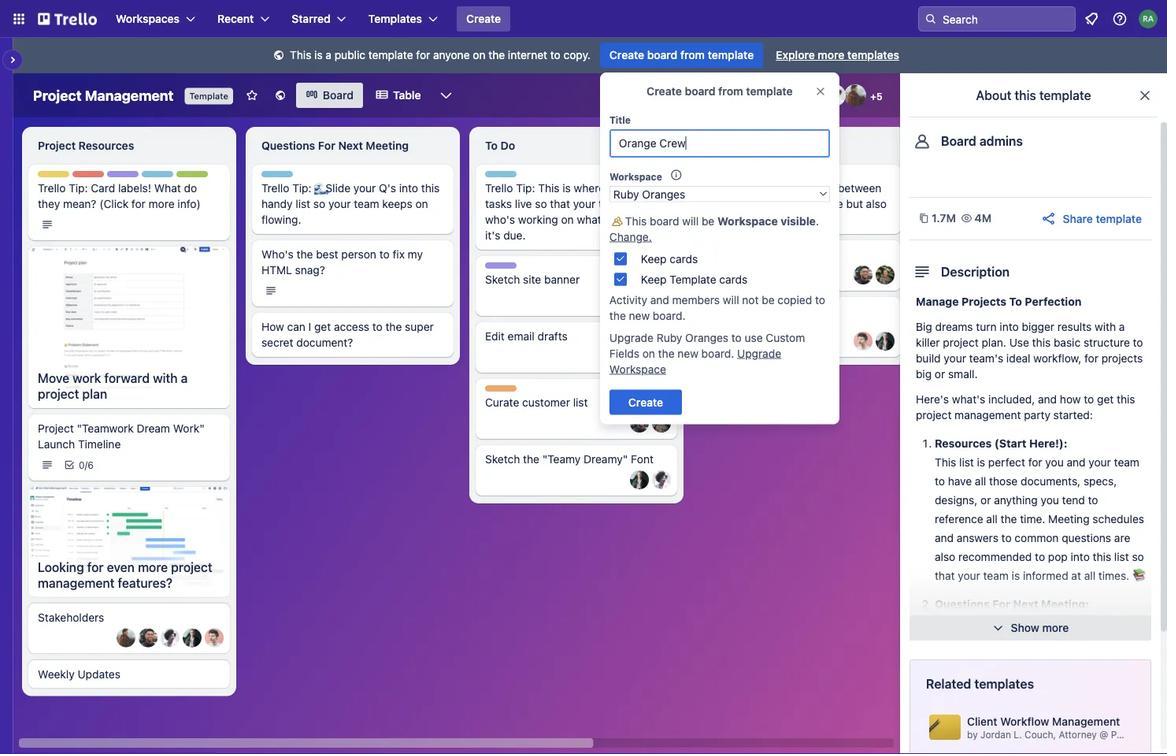 Task type: describe. For each thing, give the bounding box(es) containing it.
working
[[518, 213, 558, 226]]

0 horizontal spatial sm image
[[271, 48, 287, 64]]

the inside questions for next meeting: never again forget that important question you thought of in the shower this morning! slide your q's into this handy list so your team keeps on flowing. 🌊
[[1072, 635, 1088, 648]]

to left the copy.
[[551, 48, 561, 61]]

tasks inside trello tip trello tip: this is where assigned tasks live so that your team can see who's working on what and when it's due.
[[485, 197, 512, 210]]

project inside looking for even more project management features?
[[171, 560, 213, 575]]

a inside 'big dreams turn into bigger results with a killer project plan. use this basic structure to build your team's ideal workflow, for projects big or small.'
[[1120, 320, 1125, 333]]

this right about
[[1015, 88, 1037, 103]]

activity
[[610, 293, 648, 306]]

copy.
[[564, 48, 591, 61]]

project for project management
[[33, 87, 82, 104]]

halp
[[176, 172, 197, 183]]

🌊slide
[[315, 182, 351, 195]]

big dreams turn into bigger results with a killer project plan. use this basic structure to build your team's ideal workflow, for projects big or small.
[[916, 320, 1144, 381]]

is left perfect
[[978, 456, 986, 469]]

awaiting
[[709, 213, 751, 226]]

this down starred
[[290, 48, 312, 61]]

team inside questions for next meeting: never again forget that important question you thought of in the shower this morning! slide your q's into this handy list so your team keeps on flowing. 🌊
[[1028, 673, 1053, 686]]

trello tip trello tip: 🌊slide your q's into this handy list so your team keeps on flowing.
[[262, 172, 440, 226]]

are inside trello tip: 💬for those in-between tasks that are almost done but also awaiting one last step.
[[762, 197, 778, 210]]

client workflow management by jordan l. couch, attorney @ palace law
[[968, 715, 1161, 740]]

5
[[877, 91, 883, 102]]

change.
[[610, 230, 652, 243]]

show more button
[[910, 615, 1152, 641]]

designs,
[[935, 494, 978, 507]]

can inside trello tip trello tip: this is where assigned tasks live so that your team can see who's working on what and when it's due.
[[627, 197, 646, 210]]

recommended
[[959, 550, 1032, 563]]

back to home image
[[38, 6, 97, 32]]

1 horizontal spatial sm image
[[610, 213, 626, 229]]

project "teamwork dream work" launch timeline
[[38, 422, 205, 451]]

0
[[79, 459, 85, 470]]

design team social media assets
[[709, 304, 809, 327]]

is left public
[[315, 48, 323, 61]]

to inside here's what's included, and how to get this project management party started:
[[1084, 393, 1095, 406]]

trello for trello tip: card labels! what do they mean? (click for more info)
[[38, 182, 66, 195]]

create button
[[457, 6, 511, 32]]

handy inside the trello tip trello tip: 🌊slide your q's into this handy list so your team keeps on flowing.
[[262, 197, 293, 210]]

create inside button
[[466, 12, 501, 25]]

Project Resources text field
[[28, 133, 230, 158]]

your down 🌊slide
[[329, 197, 351, 210]]

turn
[[977, 320, 997, 333]]

to left have
[[935, 475, 945, 488]]

0 vertical spatial todd (todd05497623) image
[[652, 291, 671, 310]]

Title text field
[[610, 129, 830, 158]]

0 vertical spatial board
[[647, 48, 678, 61]]

workspace inside upgrade workspace
[[610, 362, 666, 375]]

so inside trello tip trello tip: this is where assigned tasks live so that your team can see who's working on what and when it's due.
[[535, 197, 547, 210]]

sketch the "teamy dreamy" font
[[485, 453, 654, 466]]

q's inside questions for next meeting: never again forget that important question you thought of in the shower this morning! slide your q's into this handy list so your team keeps on flowing. 🌊
[[1058, 654, 1076, 667]]

here's
[[916, 393, 950, 406]]

banner
[[545, 273, 580, 286]]

template inside the keep cards keep template cards activity and members will not be copied to the new board.
[[670, 273, 717, 286]]

0 horizontal spatial brooke (brooke94205718) image
[[652, 414, 671, 433]]

the left internet
[[489, 48, 505, 61]]

1 vertical spatial board
[[685, 85, 716, 98]]

is inside trello tip trello tip: this is where assigned tasks live so that your team can see who's working on what and when it's due.
[[563, 182, 571, 195]]

brooke (brooke94205718) image
[[876, 266, 895, 284]]

0 vertical spatial create board from template
[[610, 48, 754, 61]]

filters button
[[690, 83, 751, 108]]

Questions For Next Meeting text field
[[252, 133, 454, 158]]

projects
[[1102, 352, 1143, 365]]

and down the reference
[[935, 531, 954, 544]]

upgrade ruby oranges to use custom fields on the new board.
[[610, 331, 806, 360]]

2 sketch from the top
[[485, 453, 520, 466]]

access
[[334, 320, 370, 333]]

who's the best person to fix my html snag?
[[262, 248, 423, 277]]

tend
[[1063, 494, 1086, 507]]

that inside questions for next meeting: never again forget that important question you thought of in the shower this morning! slide your q's into this handy list so your team keeps on flowing. 🌊
[[1032, 617, 1052, 630]]

1 horizontal spatial templates
[[975, 676, 1035, 691]]

to inside how can i get access to the super secret document?
[[373, 320, 383, 333]]

related templates
[[927, 676, 1035, 691]]

list inside the trello tip trello tip: 🌊slide your q's into this handy list so your team keeps on flowing.
[[296, 197, 311, 210]]

2 horizontal spatial stephen (stephen11674280) image
[[876, 332, 895, 351]]

my
[[408, 248, 423, 261]]

team up specs,
[[1115, 456, 1140, 469]]

search image
[[925, 13, 938, 25]]

upgrade for upgrade workspace
[[738, 347, 782, 360]]

done
[[818, 197, 844, 210]]

upgrade workspace
[[610, 347, 782, 375]]

drafts
[[538, 330, 568, 343]]

chris (chris42642663) image up font
[[630, 414, 649, 433]]

board. inside upgrade ruby oranges to use custom fields on the new board.
[[702, 347, 735, 360]]

this inside here's what's included, and how to get this project management party started:
[[1117, 393, 1136, 406]]

(click
[[99, 197, 129, 210]]

team for sketch
[[520, 263, 544, 274]]

or inside 'big dreams turn into bigger results with a killer project plan. use this basic structure to build your team's ideal workflow, for projects big or small.'
[[935, 368, 946, 381]]

so inside the trello tip trello tip: 🌊slide your q's into this handy list so your team keeps on flowing.
[[314, 197, 326, 210]]

morning!
[[957, 654, 1002, 667]]

chris (chris42642663) image left brooke (brooke94205718) image
[[854, 266, 873, 284]]

project inside here's what's included, and how to get this project management party started:
[[916, 409, 952, 422]]

0 vertical spatial janelle (janelle549) image
[[652, 470, 671, 489]]

dream
[[137, 422, 170, 435]]

1 horizontal spatial cards
[[720, 273, 748, 286]]

live
[[515, 197, 532, 210]]

chris (chris42642663) image down stakeholders link
[[139, 628, 158, 647]]

between
[[838, 182, 882, 195]]

party
[[1024, 409, 1051, 422]]

on inside upgrade ruby oranges to use custom fields on the new board.
[[643, 347, 655, 360]]

this down shower
[[1101, 654, 1119, 667]]

will inside this board will be workspace visible . change.
[[683, 214, 699, 227]]

sketch inside design team sketch site banner
[[485, 273, 520, 286]]

launch
[[38, 438, 75, 451]]

time.
[[1021, 513, 1046, 526]]

to left "pop"
[[1035, 550, 1046, 563]]

weekly updates
[[38, 667, 121, 680]]

curate customer list link
[[485, 395, 668, 411]]

color: purple, title: "design team" element for sketch site banner
[[485, 262, 544, 274]]

keeps inside questions for next meeting: never again forget that important question you thought of in the shower this morning! slide your q's into this handy list so your team keeps on flowing. 🌊
[[1056, 673, 1086, 686]]

keeps inside the trello tip trello tip: 🌊slide your q's into this handy list so your team keeps on flowing.
[[382, 197, 413, 210]]

template inside button
[[1096, 212, 1143, 225]]

0 vertical spatial brooke (brooke94205718) image
[[763, 84, 785, 106]]

step.
[[797, 213, 822, 226]]

never
[[935, 617, 965, 630]]

to inside upgrade ruby oranges to use custom fields on the new board.
[[732, 331, 742, 344]]

are inside resources (start here!): this list is perfect for you and your team to have all those documents, specs, designs, or anything you tend to reference all the time. meeting schedules and answers to common questions are also recommended to pop into this list so that your team is informed at all times. 📚
[[1115, 531, 1131, 544]]

color: orange, title: "one more step" element
[[485, 385, 517, 392]]

into inside 'big dreams turn into bigger results with a killer project plan. use this basic structure to build your team's ideal workflow, for projects big or small.'
[[1000, 320, 1019, 333]]

table
[[393, 89, 421, 102]]

2 vertical spatial stephen (stephen11674280) image
[[183, 628, 202, 647]]

workflow,
[[1034, 352, 1082, 365]]

starred
[[292, 12, 331, 25]]

0 horizontal spatial javier (javier85303346) image
[[117, 628, 136, 647]]

team inside the trello tip trello tip: 🌊slide your q's into this handy list so your team keeps on flowing.
[[354, 197, 379, 210]]

and inside trello tip trello tip: this is where assigned tasks live so that your team can see who's working on what and when it's due.
[[605, 213, 624, 226]]

q's inside the trello tip trello tip: 🌊slide your q's into this handy list so your team keeps on flowing.
[[379, 182, 396, 195]]

1 vertical spatial create board from template
[[647, 85, 793, 98]]

workspace inside this board will be workspace visible . change.
[[718, 214, 778, 227]]

tip: inside trello tip trello tip: this is where assigned tasks live so that your team can see who's working on what and when it's due.
[[516, 182, 535, 195]]

1 horizontal spatial from
[[719, 85, 744, 98]]

0 horizontal spatial color: purple, title: "design team" element
[[107, 171, 166, 183]]

starred button
[[282, 6, 356, 32]]

schedules
[[1093, 513, 1145, 526]]

tip: inside the trello tip trello tip: 🌊slide your q's into this handy list so your team keeps on flowing.
[[292, 182, 312, 195]]

work
[[73, 371, 101, 386]]

project for project resources
[[38, 139, 76, 152]]

here!):
[[1030, 437, 1068, 450]]

1 tip from the left
[[170, 172, 184, 183]]

1 color: sky, title: "trello tip" element from the left
[[142, 171, 184, 183]]

best
[[316, 248, 338, 261]]

to do
[[485, 139, 515, 152]]

what's
[[953, 393, 986, 406]]

this inside this board will be workspace visible . change.
[[626, 214, 647, 227]]

2 horizontal spatial create
[[647, 85, 682, 98]]

0 vertical spatial all
[[975, 475, 987, 488]]

template up the filters
[[708, 48, 754, 61]]

that inside trello tip: 💬for those in-between tasks that are almost done but also awaiting one last step.
[[739, 197, 759, 210]]

the left "teamy
[[523, 453, 540, 466]]

specs,
[[1084, 475, 1117, 488]]

for left anyone
[[416, 48, 430, 61]]

your down slide
[[1002, 673, 1025, 686]]

list inside 'curate customer list' link
[[573, 396, 588, 409]]

be inside this board will be workspace visible . change.
[[702, 214, 715, 227]]

1 vertical spatial create
[[610, 48, 645, 61]]

for inside looking for even more project management features?
[[87, 560, 104, 575]]

meeting:
[[1042, 598, 1090, 611]]

this inside 'big dreams turn into bigger results with a killer project plan. use this basic structure to build your team's ideal workflow, for projects big or small.'
[[1033, 336, 1051, 349]]

is down "recommended"
[[1012, 569, 1021, 582]]

more inside trello tip: card labels! what do they mean? (click for more info)
[[149, 197, 175, 210]]

explore more templates link
[[767, 43, 909, 68]]

of
[[1046, 635, 1057, 648]]

started:
[[1054, 409, 1093, 422]]

into inside resources (start here!): this list is perfect for you and your team to have all those documents, specs, designs, or anything you tend to reference all the time. meeting schedules and answers to common questions are also recommended to pop into this list so that your team is informed at all times. 📚
[[1071, 550, 1090, 563]]

1 vertical spatial todd (todd05497623) image
[[854, 332, 873, 351]]

this inside the trello tip trello tip: 🌊slide your q's into this handy list so your team keeps on flowing.
[[421, 182, 440, 195]]

results
[[1058, 320, 1092, 333]]

with inside move work forward with a project plan
[[153, 371, 178, 386]]

customize views image
[[438, 87, 454, 103]]

color: sky, title: "trello tip" element for trello tip: 🌊slide your q's into this handy list so your team keeps on flowing.
[[262, 171, 304, 183]]

included,
[[989, 393, 1036, 406]]

documents,
[[1021, 475, 1081, 488]]

and up specs,
[[1067, 456, 1086, 469]]

how can i get access to the super secret document? link
[[262, 319, 444, 351]]

your up specs,
[[1089, 456, 1112, 469]]

management inside client workflow management by jordan l. couch, attorney @ palace law
[[1053, 715, 1121, 728]]

the inside resources (start here!): this list is perfect for you and your team to have all those documents, specs, designs, or anything you tend to reference all the time. meeting schedules and answers to common questions are also recommended to pop into this list so that your team is informed at all times. 📚
[[1001, 513, 1018, 526]]

tip: inside trello tip: card labels! what do they mean? (click for more info)
[[69, 182, 88, 195]]

into inside the trello tip trello tip: 🌊slide your q's into this handy list so your team keeps on flowing.
[[399, 182, 418, 195]]

a inside move work forward with a project plan
[[181, 371, 188, 386]]

color: yellow, title: "copy request" element
[[38, 171, 69, 177]]

template right about
[[1040, 88, 1092, 103]]

caity (caity) image
[[783, 84, 805, 106]]

media
[[743, 314, 774, 327]]

on inside trello tip trello tip: this is where assigned tasks live so that your team can see who's working on what and when it's due.
[[561, 213, 574, 226]]

workflow
[[1001, 715, 1050, 728]]

get inside here's what's included, and how to get this project management party started:
[[1098, 393, 1114, 406]]

project resources
[[38, 139, 134, 152]]

new inside upgrade ruby oranges to use custom fields on the new board.
[[678, 347, 699, 360]]

team for social
[[743, 304, 768, 315]]

questions for next meeting
[[262, 139, 409, 152]]

this inside resources (start here!): this list is perfect for you and your team to have all those documents, specs, designs, or anything you tend to reference all the time. meeting schedules and answers to common questions are also recommended to pop into this list so that your team is informed at all times. 📚
[[935, 456, 957, 469]]

0 vertical spatial javier (javier85303346) image
[[845, 84, 867, 106]]

about
[[977, 88, 1012, 103]]

those inside trello tip: 💬for those in-between tasks that are almost done but also awaiting one last step.
[[793, 182, 821, 195]]

curate
[[485, 396, 520, 409]]

timeline
[[78, 438, 121, 451]]

with inside 'big dreams turn into bigger results with a killer project plan. use this basic structure to build your team's ideal workflow, for projects big or small.'
[[1095, 320, 1117, 333]]

the inside how can i get access to the super secret document?
[[386, 320, 402, 333]]

client
[[968, 715, 998, 728]]

those inside resources (start here!): this list is perfect for you and your team to have all those documents, specs, designs, or anything you tend to reference all the time. meeting schedules and answers to common questions are also recommended to pop into this list so that your team is informed at all times. 📚
[[990, 475, 1018, 488]]

upgrade workspace link
[[610, 347, 782, 375]]

palace
[[1112, 729, 1141, 740]]

to right tend
[[1089, 494, 1099, 507]]

color: lime, title: "halp" element
[[176, 171, 208, 183]]

table link
[[366, 83, 431, 108]]

0 vertical spatial team
[[141, 172, 166, 183]]

in
[[1060, 635, 1069, 648]]

Search field
[[938, 7, 1076, 31]]

1 vertical spatial stephen (stephen11674280) image
[[630, 470, 649, 489]]

get inside how can i get access to the super secret document?
[[314, 320, 331, 333]]

description
[[942, 264, 1010, 279]]

1 vertical spatial all
[[987, 513, 998, 526]]

slide
[[1005, 654, 1030, 667]]

star or unstar board image
[[246, 89, 258, 102]]

0 vertical spatial workspace
[[610, 171, 663, 182]]

due.
[[504, 229, 526, 242]]

1 vertical spatial janelle (janelle549) image
[[161, 628, 180, 647]]

1 horizontal spatial a
[[326, 48, 332, 61]]

snag?
[[295, 264, 325, 277]]

into inside questions for next meeting: never again forget that important question you thought of in the shower this morning! slide your q's into this handy list so your team keeps on flowing. 🌊
[[1079, 654, 1098, 667]]

your inside trello tip trello tip: this is where assigned tasks live so that your team can see who's working on what and when it's due.
[[573, 197, 596, 210]]

0 vertical spatial from
[[681, 48, 705, 61]]

explore
[[776, 48, 815, 61]]

chris (chris42642663) image down the ruby
[[652, 347, 671, 366]]

your down of
[[1033, 654, 1055, 667]]

team inside trello tip trello tip: this is where assigned tasks live so that your team can see who's working on what and when it's due.
[[599, 197, 624, 210]]

killer
[[916, 336, 940, 349]]



Task type: locate. For each thing, give the bounding box(es) containing it.
where
[[574, 182, 605, 195]]

meeting inside 'text field'
[[366, 139, 409, 152]]

fields
[[610, 347, 640, 360]]

for for meeting:
[[993, 598, 1011, 611]]

tip: up the mean?
[[69, 182, 88, 195]]

1 vertical spatial be
[[762, 293, 775, 306]]

to left use
[[732, 331, 742, 344]]

1 vertical spatial get
[[1098, 393, 1114, 406]]

2 horizontal spatial tip
[[513, 172, 528, 183]]

color: sky, title: "trello tip" element
[[142, 171, 184, 183], [262, 171, 304, 183], [485, 171, 528, 183]]

this up change. link
[[626, 214, 647, 227]]

2 tip: from the left
[[292, 182, 312, 195]]

a up work"
[[181, 371, 188, 386]]

trello for trello tip: 💬for those in-between tasks that are almost done but also awaiting one last step.
[[709, 182, 737, 195]]

flowing. inside questions for next meeting: never again forget that important question you thought of in the shower this morning! slide your q's into this handy list so your team keeps on flowing. 🌊
[[1105, 673, 1145, 686]]

on right anyone
[[473, 48, 486, 61]]

your inside 'big dreams turn into bigger results with a killer project plan. use this basic structure to build your team's ideal workflow, for projects big or small.'
[[944, 352, 967, 365]]

to right how
[[1084, 393, 1095, 406]]

flowing. inside the trello tip trello tip: 🌊slide your q's into this handy list so your team keeps on flowing.
[[262, 213, 301, 226]]

2 tasks from the left
[[709, 197, 736, 210]]

public image
[[274, 89, 287, 102]]

sketch
[[485, 273, 520, 286], [485, 453, 520, 466]]

can inside how can i get access to the super secret document?
[[287, 320, 306, 333]]

todd (todd05497623) image
[[205, 628, 224, 647]]

to up "recommended"
[[1002, 531, 1012, 544]]

to left "fix"
[[380, 248, 390, 261]]

can left i
[[287, 320, 306, 333]]

brooke (brooke94205718) image
[[763, 84, 785, 106], [652, 414, 671, 433]]

share template
[[1063, 212, 1143, 225]]

that inside trello tip trello tip: this is where assigned tasks live so that your team can see who's working on what and when it's due.
[[550, 197, 570, 210]]

Board name text field
[[25, 83, 182, 108]]

tasks up awaiting
[[709, 197, 736, 210]]

board
[[323, 89, 354, 102], [942, 134, 977, 149]]

0 horizontal spatial templates
[[848, 48, 900, 61]]

upgrade inside upgrade ruby oranges to use custom fields on the new board.
[[610, 331, 654, 344]]

1 horizontal spatial color: purple, title: "design team" element
[[485, 262, 544, 274]]

0 vertical spatial board
[[323, 89, 354, 102]]

and up change. link
[[605, 213, 624, 226]]

tasks inside trello tip: 💬for those in-between tasks that are almost done but also awaiting one last step.
[[709, 197, 736, 210]]

l.
[[1014, 729, 1023, 740]]

1 vertical spatial keeps
[[1056, 673, 1086, 686]]

secret
[[262, 336, 293, 349]]

templates inside the explore more templates link
[[848, 48, 900, 61]]

or right designs,
[[981, 494, 992, 507]]

for for meeting
[[318, 139, 336, 152]]

project inside text box
[[38, 139, 76, 152]]

next for meeting
[[338, 139, 363, 152]]

see
[[649, 197, 667, 210]]

email
[[508, 330, 535, 343]]

1 vertical spatial sketch
[[485, 453, 520, 466]]

on up the my
[[416, 197, 428, 210]]

1 horizontal spatial management
[[1053, 715, 1121, 728]]

about this template
[[977, 88, 1092, 103]]

2 vertical spatial color: purple, title: "design team" element
[[709, 303, 768, 315]]

times.
[[1099, 569, 1130, 582]]

related
[[927, 676, 972, 691]]

sm image up change. link
[[610, 213, 626, 229]]

janelle (janelle549) image
[[652, 470, 671, 489], [161, 628, 180, 647]]

1 horizontal spatial brooke (brooke94205718) image
[[763, 84, 785, 106]]

can
[[627, 197, 646, 210], [287, 320, 306, 333]]

1 vertical spatial also
[[935, 550, 956, 563]]

upgrade for upgrade ruby oranges to use custom fields on the new board.
[[610, 331, 654, 344]]

the inside upgrade ruby oranges to use custom fields on the new board.
[[658, 347, 675, 360]]

open information menu image
[[1113, 11, 1128, 27]]

1 vertical spatial board
[[942, 134, 977, 149]]

2 horizontal spatial design
[[709, 304, 741, 315]]

1 vertical spatial resources
[[935, 437, 992, 450]]

color: sky, title: "trello tip" element for trello tip: this is where assigned tasks live so that your team can see who's working on what and when it's due.
[[485, 171, 528, 183]]

recent button
[[208, 6, 279, 32]]

1 horizontal spatial meeting
[[1049, 513, 1090, 526]]

that up one
[[739, 197, 759, 210]]

this is a public template for anyone on the internet to copy.
[[290, 48, 591, 61]]

stephen (stephen11674280) image left todd (todd05497623) icon
[[183, 628, 202, 647]]

so down morning!
[[987, 673, 999, 686]]

tip: inside trello tip: 💬for those in-between tasks that are almost done but also awaiting one last step.
[[740, 182, 759, 195]]

0 vertical spatial management
[[955, 409, 1022, 422]]

resources up priority design team on the left top of page
[[79, 139, 134, 152]]

1 vertical spatial for
[[993, 598, 1011, 611]]

color: purple, title: "design team" element
[[107, 171, 166, 183], [485, 262, 544, 274], [709, 303, 768, 315]]

you down documents,
[[1041, 494, 1060, 507]]

janelle (janelle549) image
[[824, 84, 846, 106]]

0 horizontal spatial management
[[85, 87, 174, 104]]

to right projects at the top of the page
[[1010, 295, 1023, 308]]

q's
[[379, 182, 396, 195], [1058, 654, 1076, 667]]

on down shower
[[1089, 673, 1102, 686]]

or right big
[[935, 368, 946, 381]]

i
[[309, 320, 311, 333]]

0 notifications image
[[1083, 9, 1102, 28]]

0 horizontal spatial color: sky, title: "trello tip" element
[[142, 171, 184, 183]]

customer
[[522, 396, 570, 409]]

2 keep from the top
[[641, 273, 667, 286]]

management inside here's what's included, and how to get this project management party started:
[[955, 409, 1022, 422]]

@
[[1100, 729, 1109, 740]]

design inside 'design team social media assets'
[[709, 304, 741, 315]]

1 vertical spatial handy
[[935, 673, 966, 686]]

the down the ruby
[[658, 347, 675, 360]]

at
[[1072, 569, 1082, 582]]

edit
[[485, 330, 505, 343]]

all up answers
[[987, 513, 998, 526]]

0 vertical spatial resources
[[79, 139, 134, 152]]

workspaces button
[[106, 6, 205, 32]]

this down projects
[[1117, 393, 1136, 406]]

on
[[473, 48, 486, 61], [416, 197, 428, 210], [561, 213, 574, 226], [643, 347, 655, 360], [1089, 673, 1102, 686]]

1 horizontal spatial for
[[993, 598, 1011, 611]]

templates
[[848, 48, 900, 61], [975, 676, 1035, 691]]

flowing. down shower
[[1105, 673, 1145, 686]]

javier (javier85303346) image down stakeholders link
[[117, 628, 136, 647]]

0 horizontal spatial can
[[287, 320, 306, 333]]

workspace down fields
[[610, 362, 666, 375]]

meeting down table link
[[366, 139, 409, 152]]

to right access
[[373, 320, 383, 333]]

design inside design team sketch site banner
[[485, 263, 517, 274]]

ideal
[[1007, 352, 1031, 365]]

2 color: sky, title: "trello tip" element from the left
[[262, 171, 304, 183]]

this up the my
[[421, 182, 440, 195]]

board.
[[653, 309, 686, 322], [702, 347, 735, 360]]

cards down legal review
[[720, 273, 748, 286]]

1 horizontal spatial q's
[[1058, 654, 1076, 667]]

0 vertical spatial template
[[189, 91, 228, 101]]

this up working
[[538, 182, 560, 195]]

trello tip: card labels! what do they mean? (click for more info) link
[[38, 180, 221, 212]]

javier (javier85303346) image
[[630, 347, 649, 366]]

public
[[335, 48, 366, 61]]

0 horizontal spatial todd (todd05497623) image
[[652, 291, 671, 310]]

1 horizontal spatial keeps
[[1056, 673, 1086, 686]]

4m
[[975, 212, 992, 225]]

0 horizontal spatial team
[[141, 172, 166, 183]]

for inside 'big dreams turn into bigger results with a killer project plan. use this basic structure to build your team's ideal workflow, for projects big or small.'
[[1085, 352, 1099, 365]]

team down slide
[[1028, 673, 1053, 686]]

law
[[1143, 729, 1161, 740]]

your down "recommended"
[[958, 569, 981, 582]]

recent
[[218, 12, 254, 25]]

design for social
[[709, 304, 741, 315]]

the down activity
[[610, 309, 626, 322]]

for inside questions for next meeting: never again forget that important question you thought of in the shower this morning! slide your q's into this handy list so your team keeps on flowing. 🌊
[[993, 598, 1011, 611]]

todd (todd05497623) image
[[652, 291, 671, 310], [854, 332, 873, 351]]

janelle (janelle549) image down font
[[652, 470, 671, 489]]

1 vertical spatial meeting
[[1049, 513, 1090, 526]]

to left the do at the left top
[[485, 139, 498, 152]]

share template button
[[1041, 210, 1143, 227]]

be up legal
[[702, 214, 715, 227]]

0 / 6
[[79, 459, 94, 470]]

1 vertical spatial are
[[1115, 531, 1131, 544]]

get
[[314, 320, 331, 333], [1098, 393, 1114, 406]]

to inside who's the best person to fix my html snag?
[[380, 248, 390, 261]]

project down here's at right
[[916, 409, 952, 422]]

this inside resources (start here!): this list is perfect for you and your team to have all those documents, specs, designs, or anything you tend to reference all the time. meeting schedules and answers to common questions are also recommended to pop into this list so that your team is informed at all times. 📚
[[1093, 550, 1112, 563]]

tasks up who's
[[485, 197, 512, 210]]

project inside "text field"
[[33, 87, 82, 104]]

this down question
[[935, 654, 954, 667]]

in-
[[824, 182, 838, 195]]

project for project "teamwork dream work" launch timeline
[[38, 422, 74, 435]]

new
[[629, 309, 650, 322], [678, 347, 699, 360]]

0 vertical spatial get
[[314, 320, 331, 333]]

0 horizontal spatial to
[[485, 139, 498, 152]]

next inside questions for next meeting: never again forget that important question you thought of in the shower this morning! slide your q's into this handy list so your team keeps on flowing. 🌊
[[1014, 598, 1039, 611]]

list
[[296, 197, 311, 210], [573, 396, 588, 409], [960, 456, 975, 469], [1115, 550, 1130, 563], [969, 673, 984, 686]]

1 keep from the top
[[641, 252, 667, 265]]

admins
[[980, 134, 1023, 149]]

project up features?
[[171, 560, 213, 575]]

questions inside 'text field'
[[262, 139, 315, 152]]

0 vertical spatial color: purple, title: "design team" element
[[107, 171, 166, 183]]

1 vertical spatial management
[[1053, 715, 1121, 728]]

keeps
[[382, 197, 413, 210], [1056, 673, 1086, 686]]

1 vertical spatial management
[[38, 575, 115, 590]]

list inside questions for next meeting: never again forget that important question you thought of in the shower this morning! slide your q's into this handy list so your team keeps on flowing. 🌊
[[969, 673, 984, 686]]

so inside resources (start here!): this list is perfect for you and your team to have all those documents, specs, designs, or anything you tend to reference all the time. meeting schedules and answers to common questions are also recommended to pop into this list so that your team is informed at all times. 📚
[[1133, 550, 1145, 563]]

0 horizontal spatial be
[[702, 214, 715, 227]]

for inside resources (start here!): this list is perfect for you and your team to have all those documents, specs, designs, or anything you tend to reference all the time. meeting schedules and answers to common questions are also recommended to pop into this list so that your team is informed at all times. 📚
[[1029, 456, 1043, 469]]

team up use
[[743, 304, 768, 315]]

1 horizontal spatial or
[[981, 494, 992, 507]]

cards
[[670, 252, 698, 265], [720, 273, 748, 286]]

use
[[1010, 336, 1030, 349]]

color: red, title: "priority" element
[[72, 171, 106, 183]]

handy inside questions for next meeting: never again forget that important question you thought of in the shower this morning! slide your q's into this handy list so your team keeps on flowing. 🌊
[[935, 673, 966, 686]]

this inside trello tip trello tip: this is where assigned tasks live so that your team can see who's working on what and when it's due.
[[538, 182, 560, 195]]

into up use
[[1000, 320, 1019, 333]]

1 horizontal spatial next
[[1014, 598, 1039, 611]]

team
[[141, 172, 166, 183], [520, 263, 544, 274], [743, 304, 768, 315]]

what
[[154, 182, 181, 195]]

1 horizontal spatial upgrade
[[738, 347, 782, 360]]

3 color: sky, title: "trello tip" element from the left
[[485, 171, 528, 183]]

more down "what"
[[149, 197, 175, 210]]

project up color: yellow, title: "copy request" 'element'
[[38, 139, 76, 152]]

0 horizontal spatial tip
[[170, 172, 184, 183]]

board. inside the keep cards keep template cards activity and members will not be copied to the new board.
[[653, 309, 686, 322]]

that inside resources (start here!): this list is perfect for you and your team to have all those documents, specs, designs, or anything you tend to reference all the time. meeting schedules and answers to common questions are also recommended to pop into this list so that your team is informed at all times. 📚
[[935, 569, 955, 582]]

chris (chris42642663) image
[[804, 84, 826, 106]]

1.7m
[[932, 212, 956, 225]]

you inside questions for next meeting: never again forget that important question you thought of in the shower this morning! slide your q's into this handy list so your team keeps on flowing. 🌊
[[982, 635, 1001, 648]]

2 vertical spatial team
[[743, 304, 768, 315]]

so up working
[[535, 197, 547, 210]]

1 vertical spatial from
[[719, 85, 744, 98]]

into
[[399, 182, 418, 195], [1000, 320, 1019, 333], [1071, 550, 1090, 563], [1079, 654, 1098, 667]]

tip inside the trello tip trello tip: 🌊slide your q's into this handy list so your team keeps on flowing.
[[290, 172, 304, 183]]

questions for questions for next meeting: never again forget that important question you thought of in the shower this morning! slide your q's into this handy list so your team keeps on flowing. 🌊
[[935, 598, 990, 611]]

board for board
[[323, 89, 354, 102]]

to inside 'big dreams turn into bigger results with a killer project plan. use this basic structure to build your team's ideal workflow, for projects big or small.'
[[1134, 336, 1144, 349]]

your up the small.
[[944, 352, 967, 365]]

oranges
[[686, 331, 729, 344]]

so inside questions for next meeting: never again forget that important question you thought of in the shower this morning! slide your q's into this handy list so your team keeps on flowing. 🌊
[[987, 673, 999, 686]]

javier (javier85303346) image
[[845, 84, 867, 106], [117, 628, 136, 647]]

0 horizontal spatial keeps
[[382, 197, 413, 210]]

1 vertical spatial upgrade
[[738, 347, 782, 360]]

and inside here's what's included, and how to get this project management party started:
[[1039, 393, 1058, 406]]

0 vertical spatial flowing.
[[262, 213, 301, 226]]

questions inside questions for next meeting: never again forget that important question you thought of in the shower this morning! slide your q's into this handy list so your team keeps on flowing. 🌊
[[935, 598, 990, 611]]

your right 🌊slide
[[354, 182, 376, 195]]

projects
[[962, 295, 1007, 308]]

3 tip: from the left
[[516, 182, 535, 195]]

4 tip: from the left
[[740, 182, 759, 195]]

new down the ruby
[[678, 347, 699, 360]]

To Do text field
[[476, 133, 678, 158]]

board down public
[[323, 89, 354, 102]]

1 sketch from the top
[[485, 273, 520, 286]]

also inside resources (start here!): this list is perfect for you and your team to have all those documents, specs, designs, or anything you tend to reference all the time. meeting schedules and answers to common questions are also recommended to pop into this list so that your team is informed at all times. 📚
[[935, 550, 956, 563]]

2 vertical spatial design
[[709, 304, 741, 315]]

project
[[943, 336, 979, 349], [38, 386, 79, 401], [916, 409, 952, 422], [171, 560, 213, 575]]

trello inside trello tip: card labels! what do they mean? (click for more info)
[[38, 182, 66, 195]]

2 horizontal spatial team
[[743, 304, 768, 315]]

0 horizontal spatial create
[[466, 12, 501, 25]]

0 vertical spatial create
[[466, 12, 501, 25]]

2 vertical spatial workspace
[[610, 362, 666, 375]]

ruby anderson (rubyanderson7) image
[[1139, 9, 1158, 28]]

be right not
[[762, 293, 775, 306]]

and right activity
[[651, 293, 670, 306]]

primary element
[[0, 0, 1168, 38]]

project "teamwork dream work" launch timeline link
[[38, 421, 221, 452]]

team down assigned
[[599, 197, 624, 210]]

trello tip: 💬for those in-between tasks that are almost done but also awaiting one last step. link
[[709, 180, 892, 228]]

0 horizontal spatial handy
[[262, 197, 293, 210]]

into up the my
[[399, 182, 418, 195]]

answers
[[957, 531, 999, 544]]

project up project resources
[[33, 87, 82, 104]]

chris (chris42642663) image
[[854, 266, 873, 284], [652, 347, 671, 366], [630, 414, 649, 433], [139, 628, 158, 647]]

2 vertical spatial all
[[1085, 569, 1096, 582]]

trello for trello tip trello tip: this is where assigned tasks live so that your team can see who's working on what and when it's due.
[[485, 172, 511, 183]]

1 tasks from the left
[[485, 197, 512, 210]]

1 horizontal spatial to
[[1010, 295, 1023, 308]]

None submit
[[610, 390, 682, 415]]

be inside the keep cards keep template cards activity and members will not be copied to the new board.
[[762, 293, 775, 306]]

0 vertical spatial those
[[793, 182, 821, 195]]

curate customer list
[[485, 396, 588, 409]]

template
[[189, 91, 228, 101], [670, 273, 717, 286]]

1 vertical spatial to
[[1010, 295, 1023, 308]]

2 vertical spatial project
[[38, 422, 74, 435]]

project down dreams
[[943, 336, 979, 349]]

trello for trello tip trello tip: 🌊slide your q's into this handy list so your team keeps on flowing.
[[262, 172, 287, 183]]

meeting inside resources (start here!): this list is perfect for you and your team to have all those documents, specs, designs, or anything you tend to reference all the time. meeting schedules and answers to common questions are also recommended to pop into this list so that your team is informed at all times. 📚
[[1049, 513, 1090, 526]]

resources inside text box
[[79, 139, 134, 152]]

"teamwork
[[77, 422, 134, 435]]

last
[[776, 213, 794, 226]]

structure
[[1084, 336, 1131, 349]]

1 vertical spatial you
[[1041, 494, 1060, 507]]

next up 🌊slide
[[338, 139, 363, 152]]

1 horizontal spatial with
[[1095, 320, 1117, 333]]

html
[[262, 264, 292, 277]]

project inside move work forward with a project plan
[[38, 386, 79, 401]]

design for sketch
[[485, 263, 517, 274]]

2 tip from the left
[[290, 172, 304, 183]]

1 horizontal spatial board.
[[702, 347, 735, 360]]

more inside 'button'
[[1043, 621, 1070, 634]]

assigned
[[608, 182, 654, 195]]

1 vertical spatial sm image
[[610, 213, 626, 229]]

2 horizontal spatial color: sky, title: "trello tip" element
[[485, 171, 528, 183]]

the up snag?
[[297, 248, 313, 261]]

1 horizontal spatial color: sky, title: "trello tip" element
[[262, 171, 304, 183]]

priority
[[72, 172, 106, 183]]

0 horizontal spatial for
[[318, 139, 336, 152]]

3 tip from the left
[[513, 172, 528, 183]]

next for meeting:
[[1014, 598, 1039, 611]]

for down structure on the right top of page
[[1085, 352, 1099, 365]]

1 vertical spatial javier (javier85303346) image
[[117, 628, 136, 647]]

info)
[[178, 197, 201, 210]]

1 vertical spatial or
[[981, 494, 992, 507]]

project management
[[33, 87, 174, 104]]

0 horizontal spatial or
[[935, 368, 946, 381]]

tip for trello tip: 🌊slide your q's into this handy list so your team keeps on flowing.
[[290, 172, 304, 183]]

team left halp
[[141, 172, 166, 183]]

will
[[683, 214, 699, 227], [723, 293, 740, 306]]

resources inside resources (start here!): this list is perfect for you and your team to have all those documents, specs, designs, or anything you tend to reference all the time. meeting schedules and answers to common questions are also recommended to pop into this list so that your team is informed at all times. 📚
[[935, 437, 992, 450]]

weekly updates link
[[38, 666, 221, 682]]

0 vertical spatial a
[[326, 48, 332, 61]]

template up members
[[670, 273, 717, 286]]

0 horizontal spatial tasks
[[485, 197, 512, 210]]

project inside 'big dreams turn into bigger results with a killer project plan. use this basic structure to build your team's ideal workflow, for projects big or small.'
[[943, 336, 979, 349]]

board link
[[296, 83, 363, 108]]

on inside questions for next meeting: never again forget that important question you thought of in the shower this morning! slide your q's into this handy list so your team keeps on flowing. 🌊
[[1089, 673, 1102, 686]]

more right explore
[[818, 48, 845, 61]]

create down 'create board from template' link
[[647, 85, 682, 98]]

are down schedules
[[1115, 531, 1131, 544]]

team up person
[[354, 197, 379, 210]]

0 vertical spatial you
[[1046, 456, 1064, 469]]

on inside the trello tip trello tip: 🌊slide your q's into this handy list so your team keeps on flowing.
[[416, 197, 428, 210]]

1 horizontal spatial todd (todd05497623) image
[[854, 332, 873, 351]]

into up at
[[1071, 550, 1090, 563]]

workspace
[[610, 171, 663, 182], [718, 214, 778, 227], [610, 362, 666, 375]]

also inside trello tip: 💬for those in-between tasks that are almost done but also awaiting one last step.
[[866, 197, 887, 210]]

stephen (stephen11674280) image
[[876, 332, 895, 351], [630, 470, 649, 489], [183, 628, 202, 647]]

can up when
[[627, 197, 646, 210]]

board inside this board will be workspace visible . change.
[[650, 214, 680, 227]]

into down shower
[[1079, 654, 1098, 667]]

0 horizontal spatial those
[[793, 182, 821, 195]]

board. down oranges
[[702, 347, 735, 360]]

0 horizontal spatial board
[[323, 89, 354, 102]]

how
[[1061, 393, 1081, 406]]

0 vertical spatial q's
[[379, 182, 396, 195]]

and inside the keep cards keep template cards activity and members will not be copied to the new board.
[[651, 293, 670, 306]]

big
[[916, 368, 932, 381]]

the inside who's the best person to fix my html snag?
[[297, 248, 313, 261]]

edit email drafts
[[485, 330, 568, 343]]

0 vertical spatial keep
[[641, 252, 667, 265]]

2 horizontal spatial color: purple, title: "design team" element
[[709, 303, 768, 315]]

a left public
[[326, 48, 332, 61]]

anything
[[995, 494, 1038, 507]]

more up features?
[[138, 560, 168, 575]]

1 horizontal spatial resources
[[935, 437, 992, 450]]

trello inside trello tip: 💬for those in-between tasks that are almost done but also awaiting one last step.
[[709, 182, 737, 195]]

team
[[354, 197, 379, 210], [599, 197, 624, 210], [1115, 456, 1140, 469], [984, 569, 1009, 582], [1028, 673, 1053, 686]]

tip: left 🌊slide
[[292, 182, 312, 195]]

management
[[85, 87, 174, 104], [1053, 715, 1121, 728]]

1 horizontal spatial new
[[678, 347, 699, 360]]

sketch down curate
[[485, 453, 520, 466]]

create
[[466, 12, 501, 25], [610, 48, 645, 61], [647, 85, 682, 98]]

internet
[[508, 48, 548, 61]]

1 vertical spatial team
[[520, 263, 544, 274]]

template down templates
[[369, 48, 413, 61]]

1 vertical spatial a
[[1120, 320, 1125, 333]]

1 horizontal spatial team
[[520, 263, 544, 274]]

share
[[1063, 212, 1094, 225]]

team down "recommended"
[[984, 569, 1009, 582]]

features?
[[118, 575, 173, 590]]

legal review
[[709, 248, 773, 261]]

0 vertical spatial next
[[338, 139, 363, 152]]

sm image up public image
[[271, 48, 287, 64]]

resources up have
[[935, 437, 992, 450]]

upgrade inside upgrade workspace
[[738, 347, 782, 360]]

forward
[[104, 371, 150, 386]]

1 tip: from the left
[[69, 182, 88, 195]]

questions for questions for next meeting
[[262, 139, 315, 152]]

will left awaiting
[[683, 214, 699, 227]]

who's the best person to fix my html snag? link
[[262, 247, 444, 278]]

that up "never"
[[935, 569, 955, 582]]

+
[[871, 91, 877, 102]]

handy up 🌊
[[935, 673, 966, 686]]

1 horizontal spatial board
[[942, 134, 977, 149]]

the down anything
[[1001, 513, 1018, 526]]

here's what's included, and how to get this project management party started:
[[916, 393, 1136, 422]]

sm image
[[271, 48, 287, 64], [610, 213, 626, 229]]

2 vertical spatial board
[[650, 214, 680, 227]]

to inside text field
[[485, 139, 498, 152]]

1 vertical spatial cards
[[720, 273, 748, 286]]

0 horizontal spatial cards
[[670, 252, 698, 265]]

the left 'super'
[[386, 320, 402, 333]]

trello tip halp
[[142, 172, 197, 183]]

those up almost
[[793, 182, 821, 195]]

basic
[[1054, 336, 1081, 349]]

more inside looking for even more project management features?
[[138, 560, 168, 575]]

do
[[501, 139, 515, 152]]

trello for trello tip halp
[[142, 172, 167, 183]]

dreams
[[936, 320, 974, 333]]

0 horizontal spatial management
[[38, 575, 115, 590]]

to inside the keep cards keep template cards activity and members will not be copied to the new board.
[[815, 293, 826, 306]]

get right how
[[1098, 393, 1114, 406]]

team's
[[970, 352, 1004, 365]]

management inside looking for even more project management features?
[[38, 575, 115, 590]]

new down activity
[[629, 309, 650, 322]]

board left admins at top right
[[942, 134, 977, 149]]

visible
[[781, 214, 816, 227]]

0 vertical spatial design
[[107, 172, 139, 183]]

those down perfect
[[990, 475, 1018, 488]]

management
[[955, 409, 1022, 422], [38, 575, 115, 590]]

board for board admins
[[942, 134, 977, 149]]

will inside the keep cards keep template cards activity and members will not be copied to the new board.
[[723, 293, 740, 306]]

for down labels!
[[132, 197, 146, 210]]

.
[[816, 214, 819, 227]]

color: purple, title: "design team" element for social media assets
[[709, 303, 768, 315]]

tip for trello tip: this is where assigned tasks live so that your team can see who's working on what and when it's due.
[[513, 172, 528, 183]]

1 horizontal spatial handy
[[935, 673, 966, 686]]

template right the filters
[[746, 85, 793, 98]]

site
[[523, 273, 542, 286]]

for inside trello tip: card labels! what do they mean? (click for more info)
[[132, 197, 146, 210]]

1 horizontal spatial can
[[627, 197, 646, 210]]

2 vertical spatial create
[[647, 85, 682, 98]]



Task type: vqa. For each thing, say whether or not it's contained in the screenshot.
bottom Weeks
no



